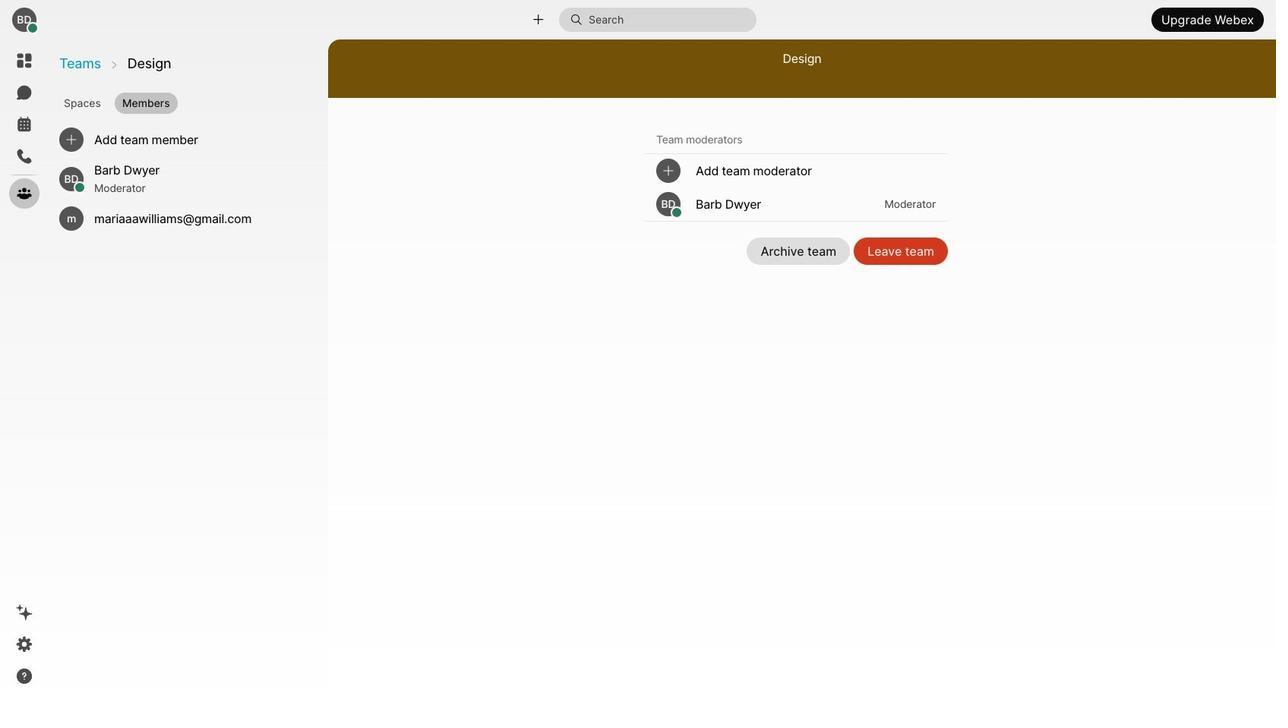Task type: describe. For each thing, give the bounding box(es) containing it.
moderator element
[[94, 179, 301, 197]]

team moderators list
[[644, 154, 948, 222]]



Task type: locate. For each thing, give the bounding box(es) containing it.
barb dwyermoderator list item
[[49, 160, 322, 199]]

navigation
[[0, 39, 49, 706]]

add team moderator list item
[[644, 154, 948, 188]]

barb dwyer list item
[[644, 188, 948, 221]]

tab list
[[53, 87, 327, 115]]

add team member list item
[[49, 120, 322, 160]]

webex tab list
[[9, 46, 39, 209]]

mariaaawilliams@gmail.com list item
[[49, 199, 322, 239]]



Task type: vqa. For each thing, say whether or not it's contained in the screenshot.
General tab
no



